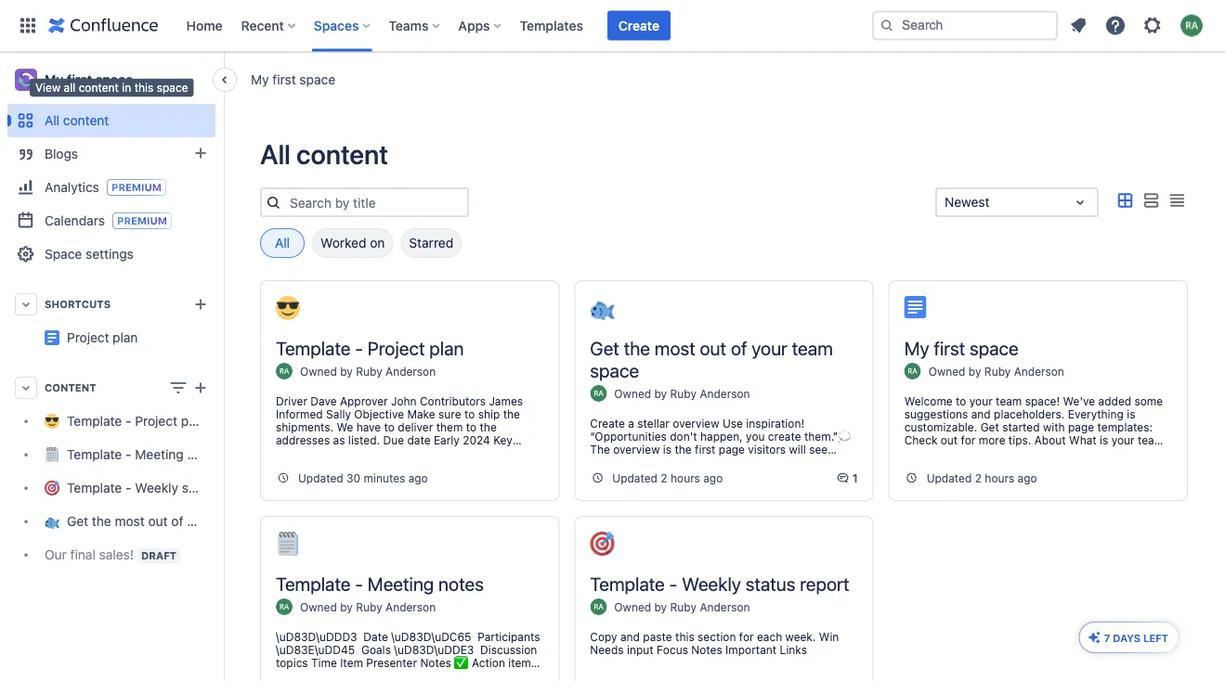 Task type: vqa. For each thing, say whether or not it's contained in the screenshot.
"Nick!"
no



Task type: describe. For each thing, give the bounding box(es) containing it.
copy
[[590, 631, 617, 644]]

template - weekly status report inside 'template - weekly status report' link
[[67, 481, 259, 496]]

1 horizontal spatial template - weekly status report
[[590, 573, 850, 595]]

:fish: image
[[590, 296, 614, 321]]

in
[[122, 81, 131, 94]]

teams button
[[383, 11, 447, 40]]

change view image
[[167, 377, 190, 399]]

recent
[[241, 18, 284, 33]]

paste
[[643, 631, 672, 644]]

copy and paste this section for each week. win needs input focus notes important links
[[590, 631, 839, 657]]

worked
[[321, 236, 366, 251]]

0 vertical spatial get
[[590, 337, 620, 359]]

section
[[698, 631, 736, 644]]

2 horizontal spatial my
[[905, 337, 930, 359]]

notes inside space element
[[187, 447, 221, 463]]

get the most out of your team space inside space element
[[67, 514, 286, 530]]

appswitcher icon image
[[17, 14, 39, 37]]

home link
[[181, 11, 228, 40]]

and
[[621, 631, 640, 644]]

by for meeting
[[340, 601, 353, 614]]

:fish: image
[[590, 296, 614, 321]]

by for project
[[340, 365, 353, 378]]

all content link
[[7, 104, 216, 137]]

ago for my first space
[[1018, 472, 1037, 485]]

by for space
[[969, 365, 982, 378]]

content button
[[7, 372, 216, 405]]

ruby anderson link for project
[[356, 365, 436, 378]]

template - meeting notes link
[[7, 439, 221, 472]]

teams
[[389, 18, 429, 33]]

create link
[[607, 11, 671, 40]]

tree inside space element
[[7, 405, 286, 572]]

by for weekly
[[654, 601, 667, 614]]

win
[[819, 631, 839, 644]]

apps
[[458, 18, 490, 33]]

Search by title field
[[284, 190, 467, 216]]

updated for my
[[927, 472, 972, 485]]

worked on button
[[312, 229, 393, 258]]

team inside space element
[[217, 514, 247, 530]]

weekly inside space element
[[135, 481, 178, 496]]

space settings link
[[7, 238, 216, 271]]

30
[[347, 472, 361, 485]]

1 horizontal spatial most
[[655, 337, 696, 359]]

input
[[627, 644, 654, 657]]

premium image for analytics
[[107, 179, 166, 196]]

space settings
[[45, 247, 134, 262]]

needs
[[590, 644, 624, 657]]

spaces button
[[308, 11, 378, 40]]

get inside space element
[[67, 514, 88, 530]]

owned by ruby anderson for meeting
[[300, 601, 436, 614]]

Search field
[[872, 11, 1058, 40]]

1 horizontal spatial my first space
[[251, 72, 335, 87]]

your profile and preferences image
[[1181, 14, 1203, 37]]

calendars
[[45, 213, 105, 228]]

template - project plan link
[[7, 405, 216, 439]]

1 hours from the left
[[671, 472, 700, 485]]

project plan link down shortcuts dropdown button
[[67, 330, 138, 346]]

ruby anderson link for weekly
[[670, 601, 750, 614]]

\ud83d\uddd3
[[276, 631, 357, 644]]

1 vertical spatial status
[[746, 573, 796, 595]]

view
[[35, 81, 61, 94]]

first inside space element
[[67, 72, 92, 87]]

on
[[370, 236, 385, 251]]

links
[[780, 644, 807, 657]]

calendars link
[[7, 204, 216, 238]]

each
[[757, 631, 782, 644]]

blogs
[[45, 146, 78, 162]]

important
[[726, 644, 777, 657]]

cards image
[[1114, 190, 1136, 212]]

\ud83d\uddd3  date \ud83d\udc65  participants \ud83e\udd45  goals \ud83d\udde3  discussion topics time item presenter notes     ✅  action items ⤴  decisions
[[276, 631, 540, 682]]

create
[[619, 18, 660, 33]]

your inside space element
[[187, 514, 213, 530]]

templates link
[[514, 11, 589, 40]]

ago for template - project plan
[[408, 472, 428, 485]]

topics
[[276, 657, 308, 670]]

1 vertical spatial meeting
[[368, 573, 434, 595]]

updated 30 minutes ago
[[298, 472, 428, 485]]

\ud83e\udd45
[[276, 644, 355, 657]]

ruby for weekly
[[670, 601, 697, 614]]

premium image for calendars
[[112, 213, 172, 229]]

items
[[508, 657, 537, 670]]

settings
[[86, 247, 134, 262]]

our final sales! draft
[[45, 547, 177, 563]]

all
[[64, 81, 75, 94]]

template - meeting notes inside space element
[[67, 447, 221, 463]]

7
[[1104, 633, 1111, 645]]

owned by ruby anderson for weekly
[[614, 601, 750, 614]]

1 horizontal spatial your
[[752, 337, 788, 359]]

shortcuts button
[[7, 288, 216, 321]]

0 horizontal spatial project plan
[[67, 330, 138, 346]]

owned for template - weekly status report
[[614, 601, 651, 614]]

2 2 from the left
[[975, 472, 982, 485]]

2 vertical spatial content
[[296, 138, 388, 170]]

notes inside \ud83d\uddd3  date \ud83d\udc65  participants \ud83e\udd45  goals \ud83d\udde3  discussion topics time item presenter notes     ✅  action items ⤴  decisions
[[420, 657, 451, 670]]

left
[[1144, 633, 1169, 645]]

template - project plan inside "template - project plan" link
[[67, 414, 206, 429]]

2 horizontal spatial my first space
[[905, 337, 1019, 359]]

ruby for most
[[670, 387, 697, 400]]

ruby anderson link for most
[[670, 387, 750, 400]]

create a page image
[[190, 377, 212, 399]]

space
[[45, 247, 82, 262]]

status inside space element
[[182, 481, 219, 496]]

ruby anderson link for space
[[985, 365, 1065, 378]]

help icon image
[[1105, 14, 1127, 37]]

all content inside space element
[[45, 113, 109, 128]]

content
[[45, 382, 96, 394]]

analytics link
[[7, 171, 216, 204]]

global element
[[11, 0, 869, 52]]

comments image
[[836, 471, 851, 486]]

apps button
[[453, 11, 509, 40]]

premium icon image
[[1088, 631, 1103, 646]]

home
[[186, 18, 223, 33]]

✅
[[454, 657, 466, 670]]

⤴
[[276, 670, 285, 682]]

draft
[[141, 550, 177, 562]]

anderson for most
[[700, 387, 750, 400]]

the inside space element
[[92, 514, 111, 530]]

profile picture image for template - weekly status report
[[590, 599, 607, 616]]

anderson for space
[[1014, 365, 1065, 378]]

ruby for project
[[356, 365, 382, 378]]

presenter
[[366, 657, 417, 670]]

1 horizontal spatial project plan
[[216, 323, 287, 338]]

for
[[739, 631, 754, 644]]

open image
[[1069, 191, 1092, 214]]



Task type: locate. For each thing, give the bounding box(es) containing it.
0 horizontal spatial report
[[222, 481, 259, 496]]

my first space link down recent popup button
[[251, 70, 335, 89]]

-
[[355, 337, 363, 359], [125, 414, 131, 429], [125, 447, 131, 463], [125, 481, 131, 496], [355, 573, 363, 595], [669, 573, 678, 595]]

meeting up \ud83d\udc65
[[368, 573, 434, 595]]

3 ago from the left
[[1018, 472, 1037, 485]]

1 vertical spatial of
[[171, 514, 183, 530]]

0 vertical spatial meeting
[[135, 447, 184, 463]]

owned for template - meeting notes
[[300, 601, 337, 614]]

all right create a blog image
[[260, 138, 291, 170]]

7 days left button
[[1080, 623, 1178, 653]]

notes inside the copy and paste this section for each week. win needs input focus notes important links
[[692, 644, 723, 657]]

of inside space element
[[171, 514, 183, 530]]

0 vertical spatial template - meeting notes
[[67, 447, 221, 463]]

add shortcut image
[[190, 294, 212, 316]]

minutes
[[364, 472, 405, 485]]

project plan down all button
[[216, 323, 287, 338]]

project plan link
[[7, 321, 287, 355], [67, 330, 138, 346]]

:notepad_spiral: image
[[276, 532, 300, 556], [276, 532, 300, 556]]

project plan down shortcuts dropdown button
[[67, 330, 138, 346]]

newest
[[945, 195, 990, 210]]

1 updated 2 hours ago from the left
[[613, 472, 723, 485]]

1 vertical spatial team
[[217, 514, 247, 530]]

week.
[[786, 631, 816, 644]]

weekly up get the most out of your team space link in the left bottom of the page
[[135, 481, 178, 496]]

final
[[70, 547, 96, 563]]

my first space link
[[7, 61, 216, 98], [251, 70, 335, 89]]

out inside space element
[[148, 514, 168, 530]]

1 horizontal spatial hours
[[985, 472, 1015, 485]]

meeting inside space element
[[135, 447, 184, 463]]

ruby
[[356, 365, 382, 378], [985, 365, 1011, 378], [670, 387, 697, 400], [356, 601, 382, 614], [670, 601, 697, 614]]

template - weekly status report link
[[7, 472, 259, 505]]

0 vertical spatial template - weekly status report
[[67, 481, 259, 496]]

content left in
[[79, 81, 119, 94]]

notes right focus
[[692, 644, 723, 657]]

project
[[216, 323, 258, 338], [67, 330, 109, 346], [368, 337, 425, 359], [135, 414, 177, 429]]

our
[[45, 547, 67, 563]]

create a blog image
[[190, 142, 212, 164]]

my first space inside space element
[[45, 72, 133, 87]]

ago
[[408, 472, 428, 485], [704, 472, 723, 485], [1018, 472, 1037, 485]]

1 horizontal spatial my
[[251, 72, 269, 87]]

template - meeting notes up 'template - weekly status report' link
[[67, 447, 221, 463]]

get the most out of your team space link
[[7, 505, 286, 539]]

your
[[752, 337, 788, 359], [187, 514, 213, 530]]

recent button
[[236, 11, 303, 40]]

1 horizontal spatial the
[[624, 337, 650, 359]]

7 days left
[[1104, 633, 1169, 645]]

1 horizontal spatial report
[[800, 573, 850, 595]]

ruby for meeting
[[356, 601, 382, 614]]

status up get the most out of your team space link in the left bottom of the page
[[182, 481, 219, 496]]

notes up \ud83d\udc65
[[439, 573, 484, 595]]

notes left ✅
[[420, 657, 451, 670]]

owned for template - project plan
[[300, 365, 337, 378]]

the inside get the most out of your team space
[[624, 337, 650, 359]]

1 2 from the left
[[661, 472, 668, 485]]

1 vertical spatial out
[[148, 514, 168, 530]]

2 updated from the left
[[613, 472, 658, 485]]

2 updated 2 hours ago from the left
[[927, 472, 1037, 485]]

template - meeting notes up \ud83d\udc65
[[276, 573, 484, 595]]

get up final
[[67, 514, 88, 530]]

0 horizontal spatial first
[[67, 72, 92, 87]]

focus
[[657, 644, 688, 657]]

profile picture image right create a page image
[[276, 363, 293, 380]]

2 ago from the left
[[704, 472, 723, 485]]

1 ago from the left
[[408, 472, 428, 485]]

my first space down recent popup button
[[251, 72, 335, 87]]

by
[[340, 365, 353, 378], [969, 365, 982, 378], [654, 387, 667, 400], [340, 601, 353, 614], [654, 601, 667, 614]]

premium image
[[107, 179, 166, 196], [112, 213, 172, 229]]

notes
[[187, 447, 221, 463], [439, 573, 484, 595]]

0 vertical spatial weekly
[[135, 481, 178, 496]]

1 horizontal spatial notes
[[439, 573, 484, 595]]

get down :fish: icon
[[590, 337, 620, 359]]

1 horizontal spatial get the most out of your team space
[[590, 337, 833, 381]]

this
[[134, 81, 154, 94], [675, 631, 695, 644]]

this inside the copy and paste this section for each week. win needs input focus notes important links
[[675, 631, 695, 644]]

1 vertical spatial get the most out of your team space
[[67, 514, 286, 530]]

2 vertical spatial all
[[275, 236, 290, 251]]

1 vertical spatial notes
[[439, 573, 484, 595]]

project plan link up change view 'image' on the bottom left of the page
[[7, 321, 287, 355]]

all down view on the top
[[45, 113, 60, 128]]

out inside get the most out of your team space
[[700, 337, 727, 359]]

confluence image
[[48, 14, 158, 37], [48, 14, 158, 37]]

anderson for project
[[386, 365, 436, 378]]

0 vertical spatial this
[[134, 81, 154, 94]]

0 horizontal spatial updated
[[298, 472, 343, 485]]

0 vertical spatial most
[[655, 337, 696, 359]]

content
[[79, 81, 119, 94], [63, 113, 109, 128], [296, 138, 388, 170]]

my first space down page image at the top right
[[905, 337, 1019, 359]]

1 horizontal spatial template - meeting notes
[[276, 573, 484, 595]]

days
[[1113, 633, 1141, 645]]

0 horizontal spatial this
[[134, 81, 154, 94]]

profile picture image
[[276, 363, 293, 380], [905, 363, 921, 380], [590, 386, 607, 402], [276, 599, 293, 616], [590, 599, 607, 616]]

1 vertical spatial premium image
[[112, 213, 172, 229]]

1 horizontal spatial get
[[590, 337, 620, 359]]

1 horizontal spatial 2
[[975, 472, 982, 485]]

2 horizontal spatial updated
[[927, 472, 972, 485]]

0 horizontal spatial all content
[[45, 113, 109, 128]]

owned
[[300, 365, 337, 378], [929, 365, 966, 378], [614, 387, 651, 400], [300, 601, 337, 614], [614, 601, 651, 614]]

0 vertical spatial report
[[222, 481, 259, 496]]

premium image down analytics link in the top of the page
[[112, 213, 172, 229]]

1 updated from the left
[[298, 472, 343, 485]]

1 horizontal spatial out
[[700, 337, 727, 359]]

of
[[731, 337, 747, 359], [171, 514, 183, 530]]

1 vertical spatial the
[[92, 514, 111, 530]]

meeting up 'template - weekly status report' link
[[135, 447, 184, 463]]

0 vertical spatial all content
[[45, 113, 109, 128]]

0 horizontal spatial out
[[148, 514, 168, 530]]

report
[[222, 481, 259, 496], [800, 573, 850, 595]]

1 horizontal spatial status
[[746, 573, 796, 595]]

0 horizontal spatial my
[[45, 72, 63, 87]]

template - meeting notes
[[67, 447, 221, 463], [276, 573, 484, 595]]

1 horizontal spatial updated 2 hours ago
[[927, 472, 1037, 485]]

space inside tree
[[250, 514, 286, 530]]

1 vertical spatial template - weekly status report
[[590, 573, 850, 595]]

profile picture image for get the most out of your team space
[[590, 386, 607, 402]]

page image
[[905, 296, 927, 319]]

time
[[311, 657, 337, 670]]

all button
[[260, 229, 305, 258]]

0 horizontal spatial get the most out of your team space
[[67, 514, 286, 530]]

0 horizontal spatial template - weekly status report
[[67, 481, 259, 496]]

most inside space element
[[115, 514, 145, 530]]

1 vertical spatial all content
[[260, 138, 388, 170]]

content down the 'all'
[[63, 113, 109, 128]]

1 horizontal spatial notes
[[692, 644, 723, 657]]

0 vertical spatial your
[[752, 337, 788, 359]]

compact list image
[[1166, 190, 1188, 212]]

1 horizontal spatial my first space link
[[251, 70, 335, 89]]

1 vertical spatial this
[[675, 631, 695, 644]]

1 vertical spatial template - project plan
[[67, 414, 206, 429]]

item
[[340, 657, 363, 670]]

1 horizontal spatial template - project plan
[[276, 337, 464, 359]]

1 vertical spatial your
[[187, 514, 213, 530]]

template - project plan image
[[45, 331, 59, 346]]

0 vertical spatial get the most out of your team space
[[590, 337, 833, 381]]

1 vertical spatial most
[[115, 514, 145, 530]]

premium image down 'blogs' link
[[107, 179, 166, 196]]

0 vertical spatial of
[[731, 337, 747, 359]]

1 horizontal spatial ago
[[704, 472, 723, 485]]

1 horizontal spatial this
[[675, 631, 695, 644]]

profile picture image down :fish: icon
[[590, 386, 607, 402]]

0 horizontal spatial get
[[67, 514, 88, 530]]

0 vertical spatial content
[[79, 81, 119, 94]]

analytics
[[45, 179, 99, 195]]

owned by ruby anderson for project
[[300, 365, 436, 378]]

get
[[590, 337, 620, 359], [67, 514, 88, 530]]

starred button
[[401, 229, 462, 258]]

list image
[[1140, 190, 1162, 212]]

None text field
[[945, 193, 948, 212]]

most
[[655, 337, 696, 359], [115, 514, 145, 530]]

blogs link
[[7, 137, 216, 171]]

premium image inside the calendars link
[[112, 213, 172, 229]]

my down recent
[[251, 72, 269, 87]]

status
[[182, 481, 219, 496], [746, 573, 796, 595]]

1 horizontal spatial updated
[[613, 472, 658, 485]]

my left the 'all'
[[45, 72, 63, 87]]

1 vertical spatial weekly
[[682, 573, 741, 595]]

my down page image at the top right
[[905, 337, 930, 359]]

:sunglasses: image
[[276, 296, 300, 321], [276, 296, 300, 321]]

out
[[700, 337, 727, 359], [148, 514, 168, 530]]

all content up search by title 'field'
[[260, 138, 388, 170]]

0 horizontal spatial template - meeting notes
[[67, 447, 221, 463]]

hours
[[671, 472, 700, 485], [985, 472, 1015, 485]]

owned for get the most out of your team space
[[614, 387, 651, 400]]

template - weekly status report up section
[[590, 573, 850, 595]]

0 horizontal spatial status
[[182, 481, 219, 496]]

space element
[[0, 52, 287, 682]]

plan
[[262, 323, 287, 338], [113, 330, 138, 346], [430, 337, 464, 359], [181, 414, 206, 429]]

banner
[[0, 0, 1225, 52]]

all
[[45, 113, 60, 128], [260, 138, 291, 170], [275, 236, 290, 251]]

spaces
[[314, 18, 359, 33]]

0 horizontal spatial most
[[115, 514, 145, 530]]

0 vertical spatial template - project plan
[[276, 337, 464, 359]]

weekly
[[135, 481, 178, 496], [682, 573, 741, 595]]

settings icon image
[[1142, 14, 1164, 37]]

all left worked
[[275, 236, 290, 251]]

0 vertical spatial all
[[45, 113, 60, 128]]

1 horizontal spatial weekly
[[682, 573, 741, 595]]

0 horizontal spatial team
[[217, 514, 247, 530]]

1 horizontal spatial of
[[731, 337, 747, 359]]

get the most out of your team space
[[590, 337, 833, 381], [67, 514, 286, 530]]

0 horizontal spatial notes
[[187, 447, 221, 463]]

1 vertical spatial all
[[260, 138, 291, 170]]

0 vertical spatial premium image
[[107, 179, 166, 196]]

1 vertical spatial content
[[63, 113, 109, 128]]

project inside tree
[[135, 414, 177, 429]]

report inside space element
[[222, 481, 259, 496]]

0 horizontal spatial template - project plan
[[67, 414, 206, 429]]

profile picture image for template - project plan
[[276, 363, 293, 380]]

0 vertical spatial out
[[700, 337, 727, 359]]

:dart: image
[[590, 532, 614, 556], [590, 532, 614, 556]]

0 vertical spatial team
[[792, 337, 833, 359]]

1 vertical spatial report
[[800, 573, 850, 595]]

1 horizontal spatial first
[[273, 72, 296, 87]]

0 vertical spatial status
[[182, 481, 219, 496]]

2 hours from the left
[[985, 472, 1015, 485]]

all content down the 'all'
[[45, 113, 109, 128]]

anderson for weekly
[[700, 601, 750, 614]]

view all content in this space
[[35, 81, 188, 94]]

all inside button
[[275, 236, 290, 251]]

0 horizontal spatial my first space link
[[7, 61, 216, 98]]

my first space up all content link
[[45, 72, 133, 87]]

space
[[300, 72, 335, 87], [96, 72, 133, 87], [157, 81, 188, 94], [970, 337, 1019, 359], [590, 360, 639, 381], [250, 514, 286, 530]]

anderson for meeting
[[386, 601, 436, 614]]

updated 2 hours ago
[[613, 472, 723, 485], [927, 472, 1037, 485]]

profile picture image down page image at the top right
[[905, 363, 921, 380]]

weekly up section
[[682, 573, 741, 595]]

by for most
[[654, 387, 667, 400]]

premium image inside analytics link
[[107, 179, 166, 196]]

1
[[853, 472, 858, 485]]

starred
[[409, 236, 454, 251]]

shortcuts
[[45, 299, 111, 311]]

0 horizontal spatial updated 2 hours ago
[[613, 472, 723, 485]]

owned by ruby anderson for space
[[929, 365, 1065, 378]]

space inside get the most out of your team space
[[590, 360, 639, 381]]

template - weekly status report up get the most out of your team space link in the left bottom of the page
[[67, 481, 259, 496]]

tree
[[7, 405, 286, 572]]

content up search by title 'field'
[[296, 138, 388, 170]]

template - project plan
[[276, 337, 464, 359], [67, 414, 206, 429]]

0 horizontal spatial your
[[187, 514, 213, 530]]

0 horizontal spatial notes
[[420, 657, 451, 670]]

1 horizontal spatial meeting
[[368, 573, 434, 595]]

templates
[[520, 18, 583, 33]]

my first space
[[251, 72, 335, 87], [45, 72, 133, 87], [905, 337, 1019, 359]]

ruby for space
[[985, 365, 1011, 378]]

updated for template
[[298, 472, 343, 485]]

search image
[[880, 18, 895, 33]]

2 horizontal spatial first
[[934, 337, 965, 359]]

all inside space element
[[45, 113, 60, 128]]

2 horizontal spatial ago
[[1018, 472, 1037, 485]]

notes down create a page image
[[187, 447, 221, 463]]

all content
[[45, 113, 109, 128], [260, 138, 388, 170]]

notification icon image
[[1067, 14, 1090, 37]]

sales!
[[99, 547, 134, 563]]

the
[[624, 337, 650, 359], [92, 514, 111, 530]]

team
[[792, 337, 833, 359], [217, 514, 247, 530]]

1 horizontal spatial all content
[[260, 138, 388, 170]]

team inside get the most out of your team space
[[792, 337, 833, 359]]

owned by ruby anderson for most
[[614, 387, 750, 400]]

tree containing template - project plan
[[7, 405, 286, 572]]

my
[[251, 72, 269, 87], [45, 72, 63, 87], [905, 337, 930, 359]]

my first space link up all content link
[[7, 61, 216, 98]]

0 vertical spatial notes
[[187, 447, 221, 463]]

0 horizontal spatial hours
[[671, 472, 700, 485]]

project plan
[[216, 323, 287, 338], [67, 330, 138, 346]]

my inside space element
[[45, 72, 63, 87]]

owned by ruby anderson
[[300, 365, 436, 378], [929, 365, 1065, 378], [614, 387, 750, 400], [300, 601, 436, 614], [614, 601, 750, 614]]

profile picture image for my first space
[[905, 363, 921, 380]]

banner containing home
[[0, 0, 1225, 52]]

template
[[276, 337, 351, 359], [67, 414, 122, 429], [67, 447, 122, 463], [67, 481, 122, 496], [276, 573, 351, 595], [590, 573, 665, 595]]

0 horizontal spatial of
[[171, 514, 183, 530]]

0 vertical spatial the
[[624, 337, 650, 359]]

this right in
[[134, 81, 154, 94]]

content inside space element
[[63, 113, 109, 128]]

\ud83d\udc65
[[391, 631, 472, 644]]

0 horizontal spatial 2
[[661, 472, 668, 485]]

profile picture image for template - meeting notes
[[276, 599, 293, 616]]

1 horizontal spatial team
[[792, 337, 833, 359]]

0 horizontal spatial my first space
[[45, 72, 133, 87]]

1 vertical spatial template - meeting notes
[[276, 573, 484, 595]]

2
[[661, 472, 668, 485], [975, 472, 982, 485]]

status up 'each'
[[746, 573, 796, 595]]

profile picture image up "\ud83d\uddd3"
[[276, 599, 293, 616]]

ruby anderson link for meeting
[[356, 601, 436, 614]]

3 updated from the left
[[927, 472, 972, 485]]

owned for my first space
[[929, 365, 966, 378]]

this right the paste
[[675, 631, 695, 644]]

worked on
[[321, 236, 385, 251]]

profile picture image up copy
[[590, 599, 607, 616]]

\ud83d\udde3
[[394, 644, 474, 657]]



